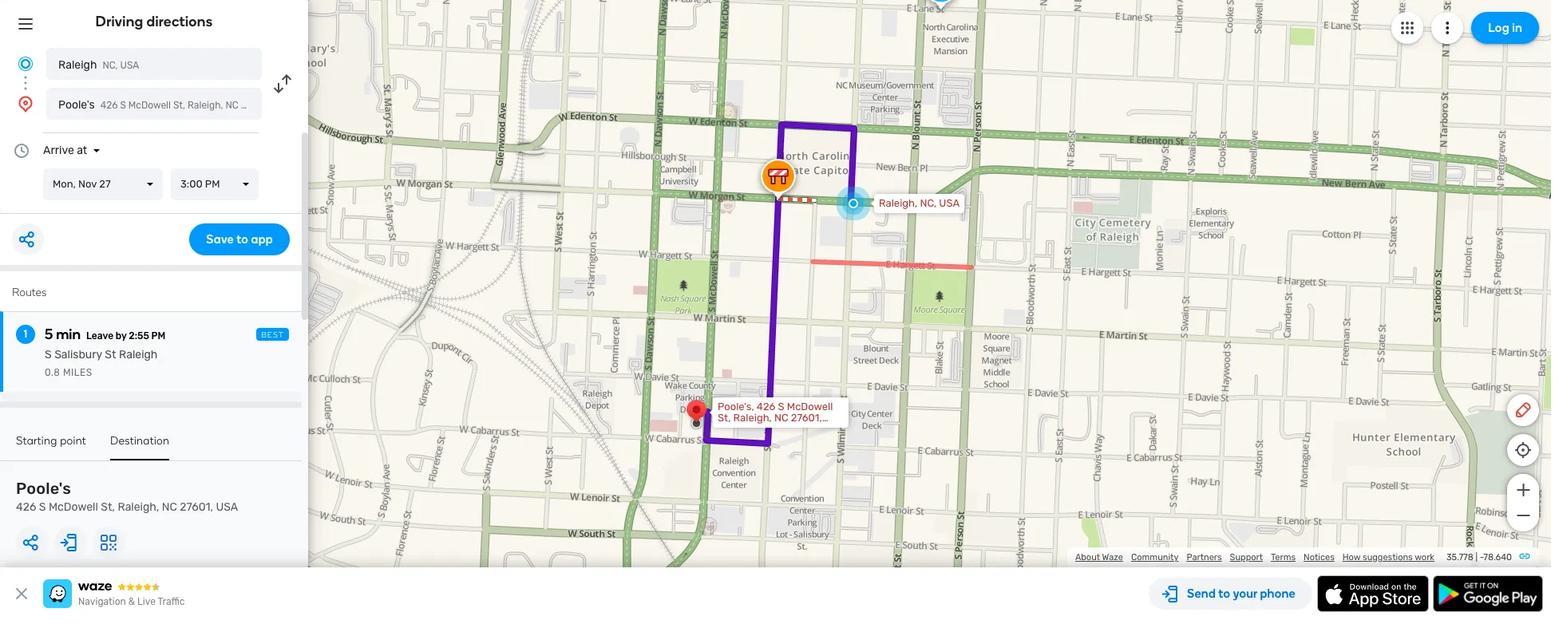 Task type: vqa. For each thing, say whether or not it's contained in the screenshot.
"Zoom out" image
yes



Task type: locate. For each thing, give the bounding box(es) containing it.
426 right the poole's,
[[757, 401, 776, 413]]

2 horizontal spatial mcdowell
[[787, 401, 833, 413]]

raleigh
[[58, 58, 97, 72], [119, 348, 158, 362]]

s
[[120, 100, 126, 111], [45, 348, 52, 362], [778, 401, 785, 413], [39, 501, 46, 514]]

|
[[1476, 553, 1478, 563]]

point
[[60, 434, 86, 448]]

nov
[[78, 178, 97, 190]]

426
[[100, 100, 118, 111], [757, 401, 776, 413], [16, 501, 36, 514]]

1 vertical spatial 27601,
[[791, 412, 822, 424]]

navigation
[[78, 597, 126, 608]]

poole's 426 s mcdowell st, raleigh, nc 27601, usa
[[58, 98, 291, 112], [16, 479, 238, 514]]

community link
[[1132, 553, 1179, 563]]

27601,
[[241, 100, 270, 111], [791, 412, 822, 424], [180, 501, 213, 514]]

0 vertical spatial 27601,
[[241, 100, 270, 111]]

partners
[[1187, 553, 1222, 563]]

miles
[[63, 367, 92, 379]]

nc inside poole's, 426 s mcdowell st, raleigh, nc 27601, usa
[[775, 412, 789, 424]]

current location image
[[16, 54, 35, 73]]

1 vertical spatial raleigh
[[119, 348, 158, 362]]

poole's,
[[718, 401, 754, 413]]

about
[[1076, 553, 1101, 563]]

link image
[[1519, 550, 1532, 563]]

1 vertical spatial st,
[[718, 412, 731, 424]]

0 horizontal spatial nc,
[[103, 60, 118, 71]]

partners link
[[1187, 553, 1222, 563]]

clock image
[[12, 141, 31, 161]]

0 horizontal spatial nc
[[162, 501, 177, 514]]

-
[[1480, 553, 1484, 563]]

mon, nov 27
[[53, 178, 111, 190]]

min
[[56, 326, 81, 343]]

arrive
[[43, 144, 74, 157]]

1 horizontal spatial st,
[[173, 100, 185, 111]]

poole's down the starting point button
[[16, 479, 71, 498]]

0 horizontal spatial pm
[[151, 331, 165, 342]]

support
[[1230, 553, 1263, 563]]

mcdowell down raleigh nc, usa
[[128, 100, 171, 111]]

work
[[1415, 553, 1435, 563]]

1 horizontal spatial 426
[[100, 100, 118, 111]]

pm right 3:00
[[205, 178, 220, 190]]

live
[[137, 597, 156, 608]]

1
[[24, 327, 27, 341]]

raleigh down the 2:55 on the bottom left
[[119, 348, 158, 362]]

3:00
[[180, 178, 203, 190]]

nc, for raleigh
[[103, 60, 118, 71]]

1 vertical spatial poole's 426 s mcdowell st, raleigh, nc 27601, usa
[[16, 479, 238, 514]]

1 horizontal spatial mcdowell
[[128, 100, 171, 111]]

2 vertical spatial nc
[[162, 501, 177, 514]]

pm
[[205, 178, 220, 190], [151, 331, 165, 342]]

suggestions
[[1363, 553, 1413, 563]]

2 horizontal spatial 27601,
[[791, 412, 822, 424]]

by
[[116, 331, 127, 342]]

426 down raleigh nc, usa
[[100, 100, 118, 111]]

1 horizontal spatial raleigh
[[119, 348, 158, 362]]

0 vertical spatial pm
[[205, 178, 220, 190]]

mcdowell right the poole's,
[[787, 401, 833, 413]]

1 vertical spatial nc,
[[920, 197, 937, 209]]

arrive at
[[43, 144, 87, 157]]

terms link
[[1271, 553, 1296, 563]]

2 vertical spatial mcdowell
[[49, 501, 98, 514]]

0 horizontal spatial 27601,
[[180, 501, 213, 514]]

destination
[[110, 434, 170, 448]]

1 vertical spatial mcdowell
[[787, 401, 833, 413]]

0 vertical spatial nc,
[[103, 60, 118, 71]]

mcdowell down the starting point button
[[49, 501, 98, 514]]

usa
[[120, 60, 139, 71], [272, 100, 291, 111], [939, 197, 960, 209], [718, 423, 739, 435], [216, 501, 238, 514]]

3:00 pm list box
[[171, 169, 259, 200]]

1 horizontal spatial nc,
[[920, 197, 937, 209]]

5
[[45, 326, 53, 343]]

2 vertical spatial 426
[[16, 501, 36, 514]]

mon,
[[53, 178, 76, 190]]

0 vertical spatial poole's 426 s mcdowell st, raleigh, nc 27601, usa
[[58, 98, 291, 112]]

nc, inside raleigh nc, usa
[[103, 60, 118, 71]]

1 vertical spatial pm
[[151, 331, 165, 342]]

nc,
[[103, 60, 118, 71], [920, 197, 937, 209]]

mcdowell inside poole's, 426 s mcdowell st, raleigh, nc 27601, usa
[[787, 401, 833, 413]]

raleigh, nc, usa
[[879, 197, 960, 209]]

mon, nov 27 list box
[[43, 169, 163, 200]]

0 vertical spatial raleigh
[[58, 58, 97, 72]]

directions
[[147, 13, 213, 30]]

2 vertical spatial 27601,
[[180, 501, 213, 514]]

pm right the 2:55 on the bottom left
[[151, 331, 165, 342]]

426 down the starting point button
[[16, 501, 36, 514]]

s up 0.8
[[45, 348, 52, 362]]

0 vertical spatial nc
[[226, 100, 239, 111]]

s salisbury st raleigh 0.8 miles
[[45, 348, 158, 379]]

raleigh,
[[188, 100, 223, 111], [879, 197, 918, 209], [734, 412, 772, 424], [118, 501, 159, 514]]

0 vertical spatial 426
[[100, 100, 118, 111]]

driving
[[95, 13, 143, 30]]

notices
[[1304, 553, 1335, 563]]

pm inside list box
[[205, 178, 220, 190]]

1 horizontal spatial pm
[[205, 178, 220, 190]]

1 vertical spatial 426
[[757, 401, 776, 413]]

raleigh right current location image
[[58, 58, 97, 72]]

mcdowell
[[128, 100, 171, 111], [787, 401, 833, 413], [49, 501, 98, 514]]

0 horizontal spatial 426
[[16, 501, 36, 514]]

0 vertical spatial poole's
[[58, 98, 95, 112]]

st,
[[173, 100, 185, 111], [718, 412, 731, 424], [101, 501, 115, 514]]

how
[[1343, 553, 1361, 563]]

poole's
[[58, 98, 95, 112], [16, 479, 71, 498]]

2 horizontal spatial nc
[[775, 412, 789, 424]]

2 vertical spatial st,
[[101, 501, 115, 514]]

2 horizontal spatial st,
[[718, 412, 731, 424]]

2:55
[[129, 331, 149, 342]]

starting point
[[16, 434, 86, 448]]

s right the poole's,
[[778, 401, 785, 413]]

nc
[[226, 100, 239, 111], [775, 412, 789, 424], [162, 501, 177, 514]]

about waze community partners support terms notices how suggestions work
[[1076, 553, 1435, 563]]

routes
[[12, 286, 47, 299]]

starting
[[16, 434, 57, 448]]

1 horizontal spatial 27601,
[[241, 100, 270, 111]]

1 horizontal spatial nc
[[226, 100, 239, 111]]

at
[[77, 144, 87, 157]]

27601, inside poole's, 426 s mcdowell st, raleigh, nc 27601, usa
[[791, 412, 822, 424]]

1 vertical spatial nc
[[775, 412, 789, 424]]

2 horizontal spatial 426
[[757, 401, 776, 413]]

poole's down raleigh nc, usa
[[58, 98, 95, 112]]

raleigh inside s salisbury st raleigh 0.8 miles
[[119, 348, 158, 362]]



Task type: describe. For each thing, give the bounding box(es) containing it.
0 vertical spatial mcdowell
[[128, 100, 171, 111]]

usa inside raleigh nc, usa
[[120, 60, 139, 71]]

zoom out image
[[1514, 506, 1534, 525]]

st, inside poole's, 426 s mcdowell st, raleigh, nc 27601, usa
[[718, 412, 731, 424]]

0 horizontal spatial mcdowell
[[49, 501, 98, 514]]

navigation & live traffic
[[78, 597, 185, 608]]

leave
[[86, 331, 113, 342]]

0 vertical spatial st,
[[173, 100, 185, 111]]

3:00 pm
[[180, 178, 220, 190]]

pencil image
[[1514, 401, 1533, 420]]

support link
[[1230, 553, 1263, 563]]

destination button
[[110, 434, 170, 461]]

35.778
[[1447, 553, 1474, 563]]

about waze link
[[1076, 553, 1124, 563]]

usa inside poole's, 426 s mcdowell st, raleigh, nc 27601, usa
[[718, 423, 739, 435]]

poole's, 426 s mcdowell st, raleigh, nc 27601, usa
[[718, 401, 833, 435]]

27
[[99, 178, 111, 190]]

nc, for raleigh,
[[920, 197, 937, 209]]

traffic
[[158, 597, 185, 608]]

35.778 | -78.640
[[1447, 553, 1513, 563]]

terms
[[1271, 553, 1296, 563]]

s down raleigh nc, usa
[[120, 100, 126, 111]]

how suggestions work link
[[1343, 553, 1435, 563]]

s inside poole's, 426 s mcdowell st, raleigh, nc 27601, usa
[[778, 401, 785, 413]]

raleigh nc, usa
[[58, 58, 139, 72]]

s down the starting point button
[[39, 501, 46, 514]]

s inside s salisbury st raleigh 0.8 miles
[[45, 348, 52, 362]]

starting point button
[[16, 434, 86, 459]]

best
[[261, 331, 284, 340]]

community
[[1132, 553, 1179, 563]]

0 horizontal spatial raleigh
[[58, 58, 97, 72]]

zoom in image
[[1514, 481, 1534, 500]]

0.8
[[45, 367, 60, 379]]

location image
[[16, 94, 35, 113]]

78.640
[[1484, 553, 1513, 563]]

&
[[128, 597, 135, 608]]

salisbury
[[54, 348, 102, 362]]

426 inside poole's, 426 s mcdowell st, raleigh, nc 27601, usa
[[757, 401, 776, 413]]

waze
[[1103, 553, 1124, 563]]

raleigh, inside poole's, 426 s mcdowell st, raleigh, nc 27601, usa
[[734, 412, 772, 424]]

1 vertical spatial poole's
[[16, 479, 71, 498]]

driving directions
[[95, 13, 213, 30]]

0 horizontal spatial st,
[[101, 501, 115, 514]]

notices link
[[1304, 553, 1335, 563]]

5 min leave by 2:55 pm
[[45, 326, 165, 343]]

x image
[[12, 585, 31, 604]]

pm inside the 5 min leave by 2:55 pm
[[151, 331, 165, 342]]

st
[[105, 348, 116, 362]]



